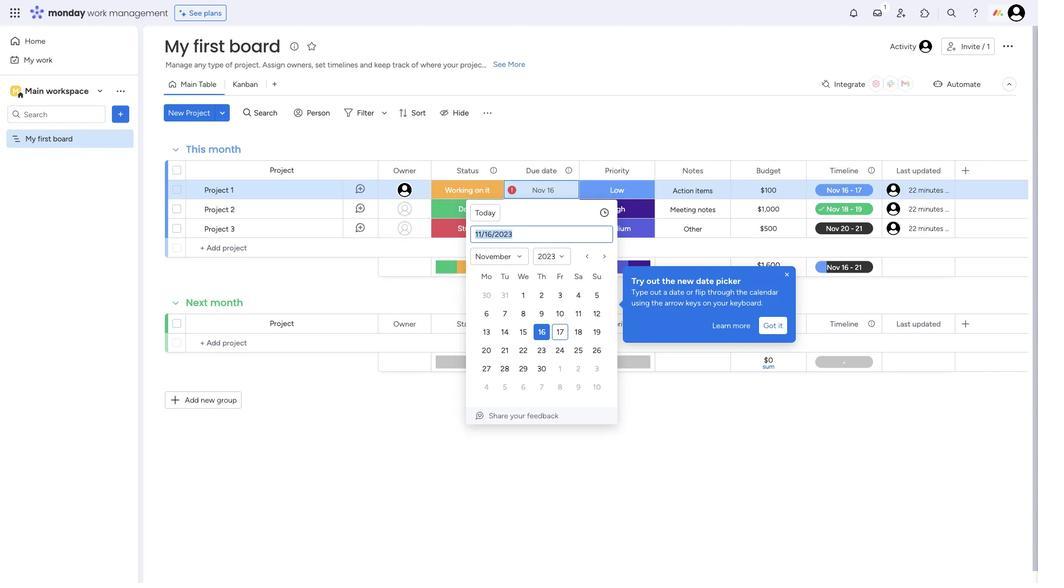 Task type: describe. For each thing, give the bounding box(es) containing it.
2 priority field from the top
[[602, 318, 632, 330]]

1 vertical spatial 30
[[537, 365, 546, 374]]

0 horizontal spatial 6
[[484, 310, 489, 319]]

got
[[763, 321, 776, 331]]

nov for nov 16
[[532, 186, 545, 195]]

22 button
[[515, 343, 532, 359]]

$1,600 sum
[[757, 261, 780, 276]]

1 horizontal spatial 6
[[521, 383, 526, 392]]

picker
[[716, 276, 741, 286]]

1 owner field from the top
[[391, 165, 419, 177]]

share your feedback link
[[475, 411, 609, 422]]

4 for 4 button to the right
[[576, 291, 581, 300]]

owners,
[[287, 60, 313, 69]]

learn more button
[[708, 317, 755, 335]]

invite / 1
[[961, 42, 990, 51]]

see plans button
[[174, 5, 227, 21]]

this month
[[186, 143, 241, 157]]

23
[[538, 346, 546, 356]]

filter button
[[340, 104, 391, 122]]

v2 overdue deadline image
[[508, 185, 516, 195]]

any
[[194, 60, 206, 69]]

4 for 4 button to the left
[[484, 383, 489, 392]]

2 for 2 button to the right
[[576, 365, 581, 374]]

1 vertical spatial the
[[736, 288, 748, 297]]

type
[[208, 60, 224, 69]]

1 vertical spatial out
[[650, 288, 662, 297]]

2 last updated field from the top
[[894, 318, 944, 330]]

last for second last updated field from the top of the page
[[896, 320, 911, 329]]

add
[[185, 396, 199, 405]]

fr
[[557, 272, 563, 281]]

next month
[[186, 296, 243, 310]]

a
[[663, 288, 667, 297]]

flip
[[695, 288, 706, 297]]

see for see more
[[493, 60, 506, 69]]

1 due date field from the top
[[523, 165, 560, 177]]

2 vertical spatial 3
[[595, 365, 599, 374]]

more
[[733, 321, 750, 331]]

$1,000
[[758, 205, 780, 214]]

25 button
[[570, 343, 587, 359]]

through
[[708, 288, 735, 297]]

try
[[632, 276, 645, 286]]

2 due date field from the top
[[523, 318, 560, 330]]

monday
[[48, 7, 85, 19]]

24 button
[[552, 343, 568, 359]]

autopilot image
[[933, 77, 943, 91]]

0 horizontal spatial your
[[443, 60, 458, 69]]

track
[[392, 60, 410, 69]]

dapulse checkmark sign image
[[819, 203, 824, 216]]

tuesday element
[[496, 270, 514, 287]]

arrow
[[665, 299, 684, 308]]

manage any type of project. assign owners, set timelines and keep track of where your project stands.
[[165, 60, 511, 69]]

this
[[186, 143, 206, 157]]

$1,600
[[757, 261, 780, 270]]

workspace options image
[[115, 86, 126, 96]]

2 vertical spatial the
[[652, 299, 663, 308]]

2023 button
[[533, 248, 571, 265]]

18 inside button
[[575, 328, 582, 337]]

sum for $1,600
[[763, 268, 775, 276]]

thursday element
[[533, 270, 551, 287]]

1 horizontal spatial 2 button
[[570, 361, 587, 377]]

sort button
[[394, 104, 432, 122]]

0 vertical spatial 7 button
[[497, 306, 513, 322]]

sunday element
[[588, 270, 606, 287]]

0 horizontal spatial 5 button
[[497, 380, 513, 396]]

it inside button
[[778, 321, 783, 331]]

see for see plans
[[189, 8, 202, 18]]

31 button
[[497, 288, 513, 304]]

feedback
[[527, 412, 559, 421]]

1 horizontal spatial 9
[[576, 383, 581, 392]]

kanban
[[233, 80, 258, 89]]

1 vertical spatial 10
[[593, 383, 601, 392]]

7 for the rightmost 7 button
[[540, 383, 544, 392]]

activity
[[890, 42, 916, 51]]

and
[[360, 60, 372, 69]]

2 budget from the top
[[756, 320, 781, 329]]

add time image
[[599, 208, 610, 218]]

we
[[518, 272, 529, 281]]

0 vertical spatial out
[[647, 276, 660, 286]]

notes
[[698, 205, 716, 214]]

1 status field from the top
[[454, 165, 481, 177]]

1 budget from the top
[[756, 166, 781, 175]]

2 priority from the top
[[605, 320, 629, 329]]

today
[[475, 208, 496, 218]]

1 column information image from the top
[[564, 166, 573, 175]]

sum for $0
[[763, 363, 775, 371]]

home
[[25, 36, 46, 46]]

$0 sum
[[763, 356, 775, 371]]

0 vertical spatial 16
[[547, 186, 554, 195]]

0 horizontal spatial 3 button
[[552, 288, 568, 304]]

0 vertical spatial 1 button
[[515, 288, 532, 304]]

type
[[632, 288, 648, 297]]

1 budget field from the top
[[754, 165, 784, 177]]

workspace
[[46, 86, 89, 96]]

1 down "wednesday" element
[[522, 291, 525, 300]]

My first board field
[[162, 34, 283, 58]]

2 of from the left
[[411, 60, 419, 69]]

close image
[[783, 271, 792, 280]]

project 1
[[204, 185, 234, 195]]

1 horizontal spatial 7 button
[[534, 380, 550, 396]]

got it
[[763, 321, 783, 331]]

integrate
[[834, 80, 865, 89]]

apps image
[[920, 8, 931, 18]]

0 vertical spatial 9 button
[[534, 306, 550, 322]]

hide button
[[436, 104, 475, 122]]

0 vertical spatial on
[[475, 186, 483, 195]]

other
[[684, 225, 702, 234]]

0 vertical spatial 2 button
[[534, 288, 550, 304]]

invite / 1 button
[[941, 38, 995, 55]]

your inside try out the new date picker type out a date or flip through the calendar using the arrow keys on your keyboard.
[[713, 299, 728, 308]]

next image
[[600, 253, 609, 261]]

1 horizontal spatial 4 button
[[570, 288, 587, 304]]

1 down 24
[[559, 365, 562, 374]]

19 button
[[589, 324, 605, 341]]

timeline for first the timeline field from the bottom
[[830, 320, 858, 329]]

1 ago from the top
[[945, 186, 957, 195]]

+ Add project text field
[[191, 242, 373, 255]]

my first board inside list box
[[25, 134, 73, 144]]

action
[[673, 187, 694, 195]]

28 button
[[497, 361, 513, 377]]

27 button
[[479, 361, 495, 377]]

0 vertical spatial 18
[[547, 224, 554, 233]]

my work
[[24, 55, 53, 64]]

Search in workspace field
[[23, 108, 90, 121]]

1 vertical spatial 3
[[558, 291, 562, 300]]

main for main table
[[181, 80, 197, 89]]

invite members image
[[896, 8, 907, 18]]

th
[[538, 272, 546, 281]]

26
[[593, 346, 601, 356]]

1 horizontal spatial my first board
[[164, 34, 280, 58]]

1 priority field from the top
[[602, 165, 632, 177]]

my first board list box
[[0, 128, 138, 294]]

share your feedback
[[489, 412, 559, 421]]

new
[[168, 108, 184, 118]]

grid containing mo
[[477, 270, 606, 397]]

see plans
[[189, 8, 222, 18]]

see more
[[493, 60, 525, 69]]

date up nov 16 at right
[[542, 166, 557, 175]]

0 horizontal spatial 3
[[231, 224, 235, 234]]

Notes field
[[680, 165, 706, 177]]

1 horizontal spatial 3 button
[[589, 361, 605, 377]]

2 owner field from the top
[[391, 318, 419, 330]]

monday element
[[477, 270, 496, 287]]

1 due date from the top
[[526, 166, 557, 175]]

22 inside 22 button
[[519, 346, 528, 356]]

main for main workspace
[[25, 86, 44, 96]]

minutes for project 3
[[918, 224, 943, 233]]

2 column information image from the top
[[564, 320, 573, 328]]

items
[[695, 187, 713, 195]]

16 inside 16 button
[[538, 328, 545, 337]]

meeting notes
[[670, 205, 716, 214]]

2 timeline field from the top
[[827, 318, 861, 330]]

29 button
[[515, 361, 532, 377]]

0 horizontal spatial 10
[[556, 310, 564, 319]]

project
[[460, 60, 485, 69]]

got it button
[[759, 317, 787, 335]]

27
[[482, 365, 491, 374]]

14
[[501, 328, 509, 337]]

1 last updated field from the top
[[894, 165, 944, 177]]

more
[[508, 60, 525, 69]]

1 horizontal spatial 30 button
[[534, 361, 550, 377]]

1 horizontal spatial first
[[193, 34, 225, 58]]

1 vertical spatial 9 button
[[570, 380, 587, 396]]

1 horizontal spatial 10 button
[[589, 380, 605, 396]]

timeline for 2nd the timeline field from the bottom
[[830, 166, 858, 175]]

24
[[556, 346, 565, 356]]

13
[[483, 328, 490, 337]]

wednesday element
[[514, 270, 533, 287]]

2 due from the top
[[526, 320, 540, 329]]

0 vertical spatial 8 button
[[515, 306, 532, 322]]

0 vertical spatial the
[[662, 276, 675, 286]]

2 status field from the top
[[454, 318, 481, 330]]

plans
[[204, 8, 222, 18]]

1 timeline field from the top
[[827, 165, 861, 177]]

1 vertical spatial 6 button
[[515, 380, 532, 396]]



Task type: locate. For each thing, give the bounding box(es) containing it.
0 vertical spatial 22 minutes ago
[[909, 186, 957, 195]]

date right 15 button
[[542, 320, 557, 329]]

person
[[307, 108, 330, 118]]

date up arrow
[[669, 288, 684, 297]]

friday element
[[551, 270, 569, 287]]

main table
[[181, 80, 217, 89]]

1 horizontal spatial 1 button
[[552, 361, 568, 377]]

0 horizontal spatial 7
[[503, 310, 507, 319]]

1 button down "wednesday" element
[[515, 288, 532, 304]]

1 last from the top
[[896, 166, 911, 175]]

8
[[521, 310, 526, 319], [558, 383, 562, 392]]

tu
[[501, 272, 509, 281]]

1 due from the top
[[526, 166, 540, 175]]

working on it
[[445, 186, 490, 195]]

see left more
[[493, 60, 506, 69]]

new right the add
[[201, 396, 215, 405]]

6 button down 29 button
[[515, 380, 532, 396]]

previous image
[[583, 253, 592, 261]]

priority
[[605, 166, 629, 175], [605, 320, 629, 329]]

workspace selection element
[[10, 85, 90, 99]]

keyboard.
[[730, 299, 763, 308]]

board up project.
[[229, 34, 280, 58]]

sum
[[763, 268, 775, 276], [763, 363, 775, 371]]

sa
[[574, 272, 583, 281]]

angle down image
[[220, 109, 225, 117]]

see left plans
[[189, 8, 202, 18]]

main
[[181, 80, 197, 89], [25, 86, 44, 96]]

see
[[189, 8, 202, 18], [493, 60, 506, 69]]

your right share
[[510, 412, 525, 421]]

new inside try out the new date picker type out a date or flip through the calendar using the arrow keys on your keyboard.
[[677, 276, 694, 286]]

0 vertical spatial 6
[[484, 310, 489, 319]]

show board description image
[[288, 41, 301, 52]]

my work button
[[6, 51, 116, 68]]

nov right v2 overdue deadline "icon"
[[532, 186, 545, 195]]

8 up feedback
[[558, 383, 562, 392]]

5 down the 28 button
[[503, 383, 507, 392]]

20
[[482, 346, 491, 356]]

16 right v2 overdue deadline "icon"
[[547, 186, 554, 195]]

7 down the 31
[[503, 310, 507, 319]]

saturday element
[[569, 270, 588, 287]]

mo
[[481, 272, 492, 281]]

notifications image
[[848, 8, 859, 18]]

new project button
[[164, 104, 215, 122]]

su
[[592, 272, 601, 281]]

due date
[[526, 166, 557, 175], [526, 320, 557, 329]]

1 vertical spatial 2 button
[[570, 361, 587, 377]]

0 vertical spatial 5
[[595, 291, 599, 300]]

1 vertical spatial 16
[[538, 328, 545, 337]]

30 right 29 button
[[537, 365, 546, 374]]

dapulse integrations image
[[822, 80, 830, 88]]

sum left close icon
[[763, 268, 775, 276]]

3 button down 26 button
[[589, 361, 605, 377]]

new inside button
[[201, 396, 215, 405]]

last for 2nd last updated field from the bottom of the page
[[896, 166, 911, 175]]

1 vertical spatial owner field
[[391, 318, 419, 330]]

add new group
[[185, 396, 237, 405]]

ago for project 3
[[945, 224, 957, 233]]

nov for nov 18
[[532, 224, 545, 233]]

main left table
[[181, 80, 197, 89]]

date
[[542, 166, 557, 175], [696, 276, 714, 286], [669, 288, 684, 297], [542, 320, 557, 329]]

v2 done deadline image
[[508, 204, 516, 214]]

0 vertical spatial due date
[[526, 166, 557, 175]]

0 vertical spatial 7
[[503, 310, 507, 319]]

2 last from the top
[[896, 320, 911, 329]]

row group containing 30
[[477, 287, 606, 397]]

9 button up 16 button
[[534, 306, 550, 322]]

1 horizontal spatial 16
[[547, 186, 554, 195]]

first up type
[[193, 34, 225, 58]]

work for my
[[36, 55, 53, 64]]

see inside see plans button
[[189, 8, 202, 18]]

1 minutes from the top
[[918, 186, 943, 195]]

0 vertical spatial updated
[[912, 166, 941, 175]]

/
[[982, 42, 985, 51]]

main inside button
[[181, 80, 197, 89]]

6 down 29 button
[[521, 383, 526, 392]]

action items
[[673, 187, 713, 195]]

0 vertical spatial 10
[[556, 310, 564, 319]]

your down through
[[713, 299, 728, 308]]

1 vertical spatial status
[[457, 320, 479, 329]]

2 up "project 3" on the left top
[[231, 205, 235, 214]]

10 down 26 button
[[593, 383, 601, 392]]

your
[[443, 60, 458, 69], [713, 299, 728, 308], [510, 412, 525, 421]]

project.
[[234, 60, 261, 69]]

work right monday
[[87, 7, 107, 19]]

1 vertical spatial due date field
[[523, 318, 560, 330]]

new project
[[168, 108, 210, 118]]

0 vertical spatial 30 button
[[479, 288, 495, 304]]

3 22 minutes ago from the top
[[909, 224, 957, 233]]

0 horizontal spatial 5
[[503, 383, 507, 392]]

main table button
[[164, 76, 225, 93]]

using
[[632, 299, 650, 308]]

work down home
[[36, 55, 53, 64]]

month for next month
[[210, 296, 243, 310]]

due up 23 button at the right of page
[[526, 320, 540, 329]]

project 3
[[204, 224, 235, 234]]

owner
[[393, 166, 416, 175], [393, 320, 416, 329]]

main inside workspace selection 'element'
[[25, 86, 44, 96]]

my down home
[[24, 55, 34, 64]]

1 horizontal spatial it
[[778, 321, 783, 331]]

learn
[[712, 321, 731, 331]]

9 down 25 button at the bottom
[[576, 383, 581, 392]]

0 vertical spatial nov
[[532, 186, 545, 195]]

25
[[574, 346, 583, 356]]

5 button down sunday element
[[589, 288, 605, 304]]

9 up 16 button
[[540, 310, 544, 319]]

0 vertical spatial 6 button
[[479, 306, 495, 322]]

2 budget field from the top
[[754, 318, 784, 330]]

on right working
[[475, 186, 483, 195]]

medium
[[604, 224, 631, 233]]

1 last updated from the top
[[896, 166, 941, 175]]

help image
[[970, 8, 981, 18]]

5 for the topmost the 5 button
[[595, 291, 599, 300]]

$100
[[761, 186, 777, 195]]

my up manage
[[164, 34, 189, 58]]

1 vertical spatial 7
[[540, 383, 544, 392]]

1 vertical spatial on
[[703, 299, 711, 308]]

0 vertical spatial 4
[[576, 291, 581, 300]]

options image
[[115, 109, 126, 120]]

budget field right more
[[754, 318, 784, 330]]

30 button
[[479, 288, 495, 304], [534, 361, 550, 377]]

1 right /
[[987, 42, 990, 51]]

add to favorites image
[[306, 41, 317, 52]]

v2 search image
[[243, 107, 251, 119]]

month for this month
[[208, 143, 241, 157]]

budget up $100
[[756, 166, 781, 175]]

1 horizontal spatial see
[[493, 60, 506, 69]]

ago for project 2
[[945, 205, 957, 214]]

it up today button
[[485, 186, 490, 195]]

0 horizontal spatial 7 button
[[497, 306, 513, 322]]

Timeline field
[[827, 165, 861, 177], [827, 318, 861, 330]]

$0
[[764, 356, 773, 365]]

options image
[[1001, 39, 1014, 52]]

next
[[186, 296, 208, 310]]

due
[[526, 166, 540, 175], [526, 320, 540, 329]]

grid
[[477, 270, 606, 397]]

of right type
[[225, 60, 233, 69]]

1 vertical spatial last updated
[[896, 320, 941, 329]]

column information image
[[489, 166, 498, 175], [867, 166, 876, 175], [489, 320, 498, 328], [867, 320, 876, 328]]

1 vertical spatial 4 button
[[479, 380, 495, 396]]

set
[[315, 60, 326, 69]]

2 nov from the top
[[532, 224, 545, 233]]

of right track
[[411, 60, 419, 69]]

table
[[199, 80, 217, 89]]

2 22 minutes ago from the top
[[909, 205, 957, 214]]

nov up 2023
[[532, 224, 545, 233]]

0 vertical spatial sum
[[763, 268, 775, 276]]

2023
[[538, 252, 555, 261]]

low
[[610, 186, 624, 195]]

30 button down 23 button at the right of page
[[534, 361, 550, 377]]

8 for the bottom 8 button
[[558, 383, 562, 392]]

my inside list box
[[25, 134, 36, 144]]

john smith image
[[1008, 4, 1025, 22]]

keys
[[686, 299, 701, 308]]

Search field
[[251, 105, 284, 121]]

This month field
[[183, 143, 244, 157]]

1 vertical spatial 22 minutes ago
[[909, 205, 957, 214]]

Last updated field
[[894, 165, 944, 177], [894, 318, 944, 330]]

search everything image
[[946, 8, 957, 18]]

2 down 25 button at the bottom
[[576, 365, 581, 374]]

main workspace
[[25, 86, 89, 96]]

board down search in workspace field at top left
[[53, 134, 73, 144]]

1 vertical spatial 8 button
[[552, 380, 568, 396]]

1 vertical spatial 3 button
[[589, 361, 605, 377]]

16 right 15 button
[[538, 328, 545, 337]]

9
[[540, 310, 544, 319], [576, 383, 581, 392]]

priority field right 19 at the bottom right
[[602, 318, 632, 330]]

8 button up feedback
[[552, 380, 568, 396]]

22
[[909, 186, 917, 195], [909, 205, 917, 214], [909, 224, 917, 233], [519, 346, 528, 356]]

1 nov from the top
[[532, 186, 545, 195]]

my down search in workspace field at top left
[[25, 134, 36, 144]]

your right where
[[443, 60, 458, 69]]

3 ago from the top
[[945, 224, 957, 233]]

10 left 11 'button' at the bottom right
[[556, 310, 564, 319]]

1 vertical spatial 5
[[503, 383, 507, 392]]

8 for 8 button to the top
[[521, 310, 526, 319]]

main right workspace icon
[[25, 86, 44, 96]]

november button
[[470, 248, 529, 265]]

2 for top 2 button
[[540, 291, 544, 300]]

1 vertical spatial 4
[[484, 383, 489, 392]]

0 horizontal spatial it
[[485, 186, 490, 195]]

5 for the leftmost the 5 button
[[503, 383, 507, 392]]

2 due date from the top
[[526, 320, 557, 329]]

1 of from the left
[[225, 60, 233, 69]]

7 up share your feedback link at the bottom
[[540, 383, 544, 392]]

1 vertical spatial 2
[[540, 291, 544, 300]]

0 vertical spatial status field
[[454, 165, 481, 177]]

updated for 2nd last updated field from the bottom of the page
[[912, 166, 941, 175]]

2
[[231, 205, 235, 214], [540, 291, 544, 300], [576, 365, 581, 374]]

22 minutes ago for 2
[[909, 205, 957, 214]]

due up nov 16 at right
[[526, 166, 540, 175]]

notes
[[683, 166, 703, 175]]

30 button down monday element
[[479, 288, 495, 304]]

5 button down the 28 button
[[497, 380, 513, 396]]

1 horizontal spatial 10
[[593, 383, 601, 392]]

6
[[484, 310, 489, 319], [521, 383, 526, 392]]

1 horizontal spatial 5
[[595, 291, 599, 300]]

row group
[[477, 287, 606, 397]]

Status field
[[454, 165, 481, 177], [454, 318, 481, 330]]

1 vertical spatial budget field
[[754, 318, 784, 330]]

11 button
[[570, 306, 587, 322]]

meeting
[[670, 205, 696, 214]]

1 vertical spatial 9
[[576, 383, 581, 392]]

status field up working on it
[[454, 165, 481, 177]]

2 horizontal spatial 2
[[576, 365, 581, 374]]

on inside try out the new date picker type out a date or flip through the calendar using the arrow keys on your keyboard.
[[703, 299, 711, 308]]

1 horizontal spatial on
[[703, 299, 711, 308]]

1 vertical spatial 1 button
[[552, 361, 568, 377]]

filter
[[357, 108, 374, 118]]

2 status from the top
[[457, 320, 479, 329]]

7 for the top 7 button
[[503, 310, 507, 319]]

1 horizontal spatial 9 button
[[570, 380, 587, 396]]

priority up 'low'
[[605, 166, 629, 175]]

2 button down 25 button at the bottom
[[570, 361, 587, 377]]

first inside list box
[[38, 134, 51, 144]]

8 button
[[515, 306, 532, 322], [552, 380, 568, 396]]

0 horizontal spatial 1 button
[[515, 288, 532, 304]]

0 horizontal spatial new
[[201, 396, 215, 405]]

select product image
[[10, 8, 21, 18]]

workspace image
[[10, 85, 21, 97]]

1 vertical spatial first
[[38, 134, 51, 144]]

0 vertical spatial minutes
[[918, 186, 943, 195]]

see inside see more link
[[493, 60, 506, 69]]

3 button
[[552, 288, 568, 304], [589, 361, 605, 377]]

sort
[[411, 108, 426, 118]]

4 button down 27
[[479, 380, 495, 396]]

0 vertical spatial 10 button
[[552, 306, 568, 322]]

1 vertical spatial status field
[[454, 318, 481, 330]]

management
[[109, 7, 168, 19]]

Date field
[[471, 227, 613, 243]]

28
[[501, 365, 509, 374]]

Priority field
[[602, 165, 632, 177], [602, 318, 632, 330]]

7 button
[[497, 306, 513, 322], [534, 380, 550, 396]]

Owner field
[[391, 165, 419, 177], [391, 318, 419, 330]]

2 timeline from the top
[[830, 320, 858, 329]]

1 vertical spatial it
[[778, 321, 783, 331]]

3 down project 2
[[231, 224, 235, 234]]

0 vertical spatial last updated
[[896, 166, 941, 175]]

status
[[457, 166, 479, 175], [457, 320, 479, 329]]

10 button down 26 button
[[589, 380, 605, 396]]

0 horizontal spatial main
[[25, 86, 44, 96]]

0 vertical spatial priority
[[605, 166, 629, 175]]

the right using
[[652, 299, 663, 308]]

7
[[503, 310, 507, 319], [540, 383, 544, 392]]

1 horizontal spatial 6 button
[[515, 380, 532, 396]]

automate
[[947, 80, 981, 89]]

1 timeline from the top
[[830, 166, 858, 175]]

4 down 27
[[484, 383, 489, 392]]

1 horizontal spatial board
[[229, 34, 280, 58]]

3
[[231, 224, 235, 234], [558, 291, 562, 300], [595, 365, 599, 374]]

budget right more
[[756, 320, 781, 329]]

sum down got
[[763, 363, 775, 371]]

board inside list box
[[53, 134, 73, 144]]

2 ago from the top
[[945, 205, 957, 214]]

1 vertical spatial 8
[[558, 383, 562, 392]]

status left 13
[[457, 320, 479, 329]]

your inside share your feedback link
[[510, 412, 525, 421]]

2 sum from the top
[[763, 363, 775, 371]]

3 minutes from the top
[[918, 224, 943, 233]]

0 vertical spatial it
[[485, 186, 490, 195]]

0 horizontal spatial 6 button
[[479, 306, 495, 322]]

minutes for project 2
[[918, 205, 943, 214]]

1 button down 24
[[552, 361, 568, 377]]

1 vertical spatial owner
[[393, 320, 416, 329]]

month right next
[[210, 296, 243, 310]]

30 down monday element
[[482, 291, 491, 300]]

option
[[0, 129, 138, 131]]

inbox image
[[872, 8, 883, 18]]

8 up 15
[[521, 310, 526, 319]]

0 horizontal spatial first
[[38, 134, 51, 144]]

my inside button
[[24, 55, 34, 64]]

work inside button
[[36, 55, 53, 64]]

calendar
[[750, 288, 778, 297]]

keep
[[374, 60, 391, 69]]

budget field up $100
[[754, 165, 784, 177]]

collapse board header image
[[1005, 80, 1014, 89]]

add view image
[[272, 80, 277, 88]]

0 horizontal spatial board
[[53, 134, 73, 144]]

see more link
[[492, 59, 526, 70]]

the up a
[[662, 276, 675, 286]]

0 horizontal spatial 4 button
[[479, 380, 495, 396]]

status up working on it
[[457, 166, 479, 175]]

8 button up 15 button
[[515, 306, 532, 322]]

updated for second last updated field from the top of the page
[[912, 320, 941, 329]]

10
[[556, 310, 564, 319], [593, 383, 601, 392]]

15 button
[[515, 324, 532, 341]]

0 vertical spatial column information image
[[564, 166, 573, 175]]

group
[[217, 396, 237, 405]]

0 horizontal spatial 4
[[484, 383, 489, 392]]

1 image
[[880, 1, 890, 13]]

12 button
[[589, 306, 605, 322]]

5 down sunday element
[[595, 291, 599, 300]]

0 vertical spatial timeline
[[830, 166, 858, 175]]

kanban button
[[225, 76, 266, 93]]

7 button up share your feedback link at the bottom
[[534, 380, 550, 396]]

4 button down saturday element
[[570, 288, 587, 304]]

sum inside $1,600 sum
[[763, 268, 775, 276]]

arrow down image
[[378, 107, 391, 119]]

1 up project 2
[[231, 185, 234, 195]]

1 22 minutes ago from the top
[[909, 186, 957, 195]]

1 sum from the top
[[763, 268, 775, 276]]

1 vertical spatial my first board
[[25, 134, 73, 144]]

1 horizontal spatial 30
[[537, 365, 546, 374]]

16
[[547, 186, 554, 195], [538, 328, 545, 337]]

Next month field
[[183, 296, 246, 310]]

1 vertical spatial month
[[210, 296, 243, 310]]

2 minutes from the top
[[918, 205, 943, 214]]

0 horizontal spatial work
[[36, 55, 53, 64]]

13 button
[[479, 324, 495, 341]]

4
[[576, 291, 581, 300], [484, 383, 489, 392]]

activity button
[[886, 38, 937, 55]]

1 owner from the top
[[393, 166, 416, 175]]

1 horizontal spatial 5 button
[[589, 288, 605, 304]]

1 vertical spatial minutes
[[918, 205, 943, 214]]

2 down thursday element
[[540, 291, 544, 300]]

on down flip
[[703, 299, 711, 308]]

0 horizontal spatial on
[[475, 186, 483, 195]]

Due date field
[[523, 165, 560, 177], [523, 318, 560, 330]]

0 vertical spatial 5 button
[[589, 288, 605, 304]]

new up the or
[[677, 276, 694, 286]]

nov 16
[[532, 186, 554, 195]]

status field left 13
[[454, 318, 481, 330]]

0 vertical spatial status
[[457, 166, 479, 175]]

3 button down friday element
[[552, 288, 568, 304]]

my first board
[[164, 34, 280, 58], [25, 134, 73, 144]]

2 updated from the top
[[912, 320, 941, 329]]

0 horizontal spatial 2
[[231, 205, 235, 214]]

date up flip
[[696, 276, 714, 286]]

2 vertical spatial minutes
[[918, 224, 943, 233]]

done
[[458, 205, 476, 214]]

2 last updated from the top
[[896, 320, 941, 329]]

+ Add project text field
[[191, 337, 373, 350]]

try out the new date picker type out a date or flip through the calendar using the arrow keys on your keyboard.
[[632, 276, 780, 308]]

1 vertical spatial new
[[201, 396, 215, 405]]

0 vertical spatial month
[[208, 143, 241, 157]]

2 button down thursday element
[[534, 288, 550, 304]]

18 up 2023 button
[[547, 224, 554, 233]]

0 vertical spatial 30
[[482, 291, 491, 300]]

Budget field
[[754, 165, 784, 177], [754, 318, 784, 330]]

first down search in workspace field at top left
[[38, 134, 51, 144]]

column information image
[[564, 166, 573, 175], [564, 320, 573, 328]]

0 vertical spatial board
[[229, 34, 280, 58]]

menu image
[[482, 108, 493, 118]]

18 left 19 at the bottom right
[[575, 328, 582, 337]]

my first board down search in workspace field at top left
[[25, 134, 73, 144]]

priority right the "19" button
[[605, 320, 629, 329]]

1 updated from the top
[[912, 166, 941, 175]]

0 vertical spatial 9
[[540, 310, 544, 319]]

3 down 26
[[595, 365, 599, 374]]

7 button down 31 button
[[497, 306, 513, 322]]

0 vertical spatial budget
[[756, 166, 781, 175]]

timelines
[[328, 60, 358, 69]]

project inside new project button
[[186, 108, 210, 118]]

share
[[489, 412, 508, 421]]

0 horizontal spatial 30
[[482, 291, 491, 300]]

try out the new date picker heading
[[632, 275, 787, 287]]

0 horizontal spatial see
[[189, 8, 202, 18]]

2 vertical spatial your
[[510, 412, 525, 421]]

3 down friday element
[[558, 291, 562, 300]]

priority field up 'low'
[[602, 165, 632, 177]]

it
[[485, 186, 490, 195], [778, 321, 783, 331]]

22 minutes ago for 3
[[909, 224, 957, 233]]

9 button down 25 button at the bottom
[[570, 380, 587, 396]]

work for monday
[[87, 7, 107, 19]]

out left a
[[650, 288, 662, 297]]

1 horizontal spatial 18
[[575, 328, 582, 337]]

23 button
[[534, 343, 550, 359]]

0 vertical spatial my first board
[[164, 34, 280, 58]]

2 horizontal spatial your
[[713, 299, 728, 308]]

1 status from the top
[[457, 166, 479, 175]]

it right got
[[778, 321, 783, 331]]

26 button
[[589, 343, 605, 359]]

1 priority from the top
[[605, 166, 629, 175]]

the up keyboard.
[[736, 288, 748, 297]]

nov 18
[[532, 224, 554, 233]]

2 owner from the top
[[393, 320, 416, 329]]



Task type: vqa. For each thing, say whether or not it's contained in the screenshot.


